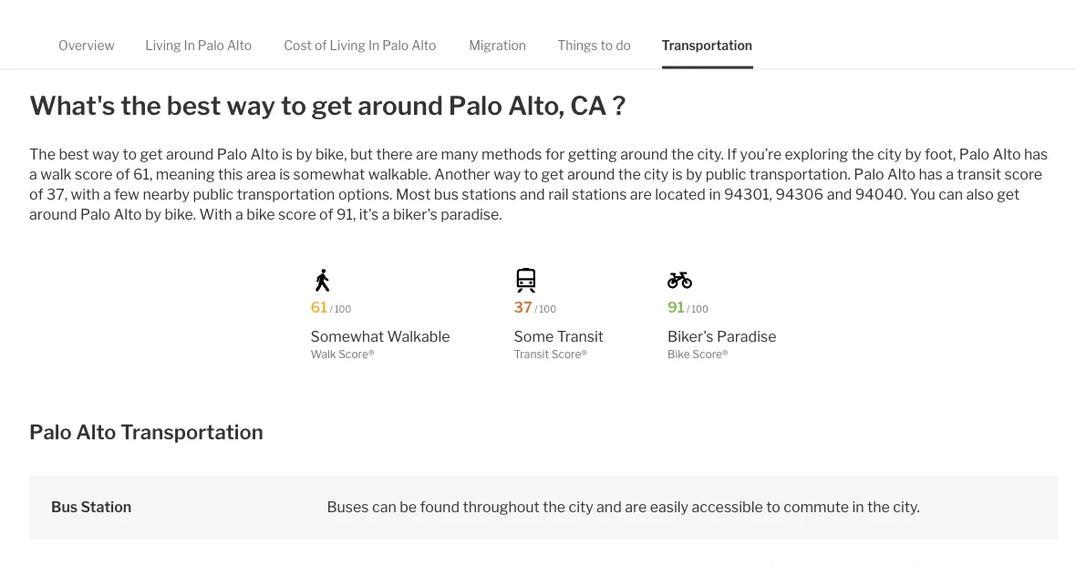Task type: describe. For each thing, give the bounding box(es) containing it.
biker's
[[393, 206, 438, 224]]

somewhat
[[294, 166, 365, 184]]

many
[[441, 146, 479, 163]]

way inside "another way to get around the city is by public transportation. palo alto has a transit score of 37, with a few nearby public transportation options."
[[494, 166, 521, 184]]

1 vertical spatial are
[[630, 186, 652, 204]]

you're
[[741, 146, 782, 163]]

0 vertical spatial city.
[[698, 146, 724, 163]]

94306
[[776, 186, 824, 204]]

1 horizontal spatial public
[[706, 166, 747, 184]]

is inside "another way to get around the city is by public transportation. palo alto has a transit score of 37, with a few nearby public transportation options."
[[672, 166, 683, 184]]

a inside if you're exploring the city by foot, palo alto has a walk score of 61, meaning this area is somewhat walkable.
[[29, 166, 37, 184]]

powered by foursquare
[[29, 30, 170, 45]]

located
[[655, 186, 706, 204]]

a down foot,
[[947, 166, 955, 184]]

score for biker's
[[693, 349, 723, 362]]

alto up area
[[250, 146, 279, 163]]

biker's
[[668, 329, 714, 346]]

61,
[[133, 166, 153, 184]]

most
[[396, 186, 431, 204]]

bike,
[[316, 146, 347, 163]]

0 vertical spatial are
[[416, 146, 438, 163]]

transportation
[[237, 186, 335, 204]]

0 vertical spatial way
[[227, 91, 276, 122]]

to up 61,
[[123, 146, 137, 163]]

94040.
[[856, 186, 908, 204]]

the right commute
[[868, 499, 891, 517]]

palo alto transportation
[[29, 421, 263, 445]]

get up the bike,
[[312, 91, 353, 122]]

methods
[[482, 146, 543, 163]]

has inside "another way to get around the city is by public transportation. palo alto has a transit score of 37, with a few nearby public transportation options."
[[919, 166, 943, 184]]

things
[[558, 37, 598, 53]]

score inside "another way to get around the city is by public transportation. palo alto has a transit score of 37, with a few nearby public transportation options."
[[1005, 166, 1043, 184]]

0 horizontal spatial and
[[520, 186, 545, 204]]

around inside "another way to get around the city is by public transportation. palo alto has a transit score of 37, with a few nearby public transportation options."
[[568, 166, 615, 184]]

2 stations from the left
[[572, 186, 627, 204]]

bike
[[668, 349, 691, 362]]

a right it's
[[382, 206, 390, 224]]

somewhat
[[311, 329, 384, 346]]

bus
[[434, 186, 459, 204]]

37,
[[46, 186, 68, 204]]

easily
[[650, 499, 689, 517]]

/ for 61
[[330, 305, 333, 316]]

around up meaning
[[166, 146, 214, 163]]

to down cost
[[281, 91, 307, 122]]

some transit transit score ®
[[514, 329, 604, 362]]

alto up bus station
[[76, 421, 116, 445]]

commute
[[784, 499, 850, 517]]

powered
[[29, 30, 82, 45]]

a left few
[[103, 186, 111, 204]]

also
[[967, 186, 995, 204]]

score for somewhat
[[339, 349, 369, 362]]

migration link
[[469, 22, 527, 69]]

what's the best way to get around palo alto, ca ?
[[29, 91, 626, 122]]

palo inside if you're exploring the city by foot, palo alto has a walk score of 61, meaning this area is somewhat walkable.
[[960, 146, 990, 163]]

transportation.
[[750, 166, 851, 184]]

alto,
[[508, 91, 565, 122]]

walkable
[[387, 329, 450, 346]]

1 vertical spatial city.
[[894, 499, 921, 517]]

paradise.
[[441, 206, 503, 224]]

few
[[114, 186, 140, 204]]

if
[[728, 146, 737, 163]]

overview link
[[58, 22, 115, 69]]

buses
[[327, 499, 369, 517]]

of inside if you're exploring the city by foot, palo alto has a walk score of 61, meaning this area is somewhat walkable.
[[116, 166, 130, 184]]

alto left cost
[[227, 37, 252, 53]]

you
[[911, 186, 936, 204]]

transportation link
[[662, 22, 753, 69]]

options.
[[338, 186, 393, 204]]

37 / 100
[[514, 299, 557, 317]]

61 / 100
[[311, 299, 352, 317]]

0 horizontal spatial way
[[92, 146, 120, 163]]

1 vertical spatial transit
[[514, 349, 549, 362]]

0 horizontal spatial in
[[709, 186, 721, 204]]

91,
[[337, 206, 356, 224]]

by inside you can also get around palo alto by bike. with a bike score of 91, it's a biker's paradise.
[[145, 206, 162, 224]]

ca
[[571, 91, 608, 122]]

transit
[[958, 166, 1002, 184]]

1 horizontal spatial and
[[597, 499, 622, 517]]

foursquare
[[102, 30, 170, 45]]

1 vertical spatial transportation
[[121, 421, 263, 445]]

walk
[[40, 166, 72, 184]]

alto inside "another way to get around the city is by public transportation. palo alto has a transit score of 37, with a few nearby public transportation options."
[[888, 166, 916, 184]]

to left commute
[[767, 499, 781, 517]]

91
[[668, 299, 685, 317]]

by inside "another way to get around the city is by public transportation. palo alto has a transit score of 37, with a few nearby public transportation options."
[[686, 166, 703, 184]]

somewhat walkable walk score ®
[[311, 329, 450, 362]]

/ for 37
[[535, 305, 538, 316]]

a left bike
[[236, 206, 244, 224]]

alto left 'migration'
[[412, 37, 437, 53]]

the
[[29, 146, 56, 163]]

0 vertical spatial best
[[167, 91, 221, 122]]

for
[[546, 146, 565, 163]]

city inside if you're exploring the city by foot, palo alto has a walk score of 61, meaning this area is somewhat walkable.
[[878, 146, 903, 163]]

100 for 91
[[692, 305, 709, 316]]

get inside "another way to get around the city is by public transportation. palo alto has a transit score of 37, with a few nearby public transportation options."
[[542, 166, 564, 184]]

foot,
[[925, 146, 957, 163]]

meaning
[[156, 166, 215, 184]]

1 vertical spatial public
[[193, 186, 234, 204]]

to inside "another way to get around the city is by public transportation. palo alto has a transit score of 37, with a few nearby public transportation options."
[[524, 166, 539, 184]]

things to do
[[558, 37, 631, 53]]

1 stations from the left
[[462, 186, 517, 204]]

some
[[514, 329, 554, 346]]

cost of living in palo alto link
[[284, 22, 437, 69]]

things to do link
[[558, 22, 631, 69]]

the up 61,
[[121, 91, 161, 122]]

2 horizontal spatial and
[[827, 186, 853, 204]]

bus station
[[51, 499, 132, 517]]

overview
[[58, 37, 115, 53]]

® for paradise
[[723, 349, 729, 362]]

cost
[[284, 37, 312, 53]]

bike.
[[165, 206, 196, 224]]

be
[[400, 499, 417, 517]]

getting
[[568, 146, 618, 163]]

walk
[[311, 349, 336, 362]]

station
[[81, 499, 132, 517]]

rail
[[549, 186, 569, 204]]

get up 61,
[[140, 146, 163, 163]]



Task type: locate. For each thing, give the bounding box(es) containing it.
score down biker's
[[693, 349, 723, 362]]

® for transit
[[582, 349, 588, 362]]

palo
[[198, 37, 224, 53], [383, 37, 409, 53], [449, 91, 503, 122], [217, 146, 247, 163], [960, 146, 990, 163], [855, 166, 885, 184], [80, 206, 111, 224], [29, 421, 72, 445]]

® inside somewhat walkable walk score ®
[[369, 349, 375, 362]]

bike
[[247, 206, 275, 224]]

® for walkable
[[369, 349, 375, 362]]

2 ® from the left
[[582, 349, 588, 362]]

score inside you can also get around palo alto by bike. with a bike score of 91, it's a biker's paradise.
[[278, 206, 316, 224]]

0 vertical spatial public
[[706, 166, 747, 184]]

living inside cost of living in palo alto link
[[330, 37, 366, 53]]

around down getting
[[568, 166, 615, 184]]

0 horizontal spatial city
[[569, 499, 594, 517]]

3 score from the left
[[693, 349, 723, 362]]

around inside you can also get around palo alto by bike. with a bike score of 91, it's a biker's paradise.
[[29, 206, 77, 224]]

score for if you're exploring the city by foot, palo alto has a walk score of 61, meaning this area is somewhat walkable.
[[75, 166, 113, 184]]

in right cost
[[369, 37, 380, 53]]

100 inside 37 / 100
[[540, 305, 557, 316]]

100
[[335, 305, 352, 316], [540, 305, 557, 316], [692, 305, 709, 316]]

0 horizontal spatial score
[[75, 166, 113, 184]]

1 ® from the left
[[369, 349, 375, 362]]

score inside if you're exploring the city by foot, palo alto has a walk score of 61, meaning this area is somewhat walkable.
[[75, 166, 113, 184]]

the best way to get around palo alto is by bike, but there are many methods for getting around the city.
[[29, 146, 724, 163]]

score right transit
[[1005, 166, 1043, 184]]

is
[[282, 146, 293, 163], [279, 166, 290, 184], [672, 166, 683, 184]]

1 vertical spatial has
[[919, 166, 943, 184]]

2 100 from the left
[[540, 305, 557, 316]]

the right throughout at the bottom
[[543, 499, 566, 517]]

way down methods in the top of the page
[[494, 166, 521, 184]]

by inside if you're exploring the city by foot, palo alto has a walk score of 61, meaning this area is somewhat walkable.
[[906, 146, 922, 163]]

1 vertical spatial in
[[853, 499, 865, 517]]

1 living from the left
[[145, 37, 181, 53]]

in
[[709, 186, 721, 204], [853, 499, 865, 517]]

0 horizontal spatial 100
[[335, 305, 352, 316]]

living inside living in palo alto link
[[145, 37, 181, 53]]

living in palo alto link
[[145, 22, 252, 69]]

transit down some
[[514, 349, 549, 362]]

1 horizontal spatial score
[[278, 206, 316, 224]]

of left 91,
[[320, 206, 334, 224]]

biker's paradise bike score ®
[[668, 329, 777, 362]]

2 horizontal spatial 100
[[692, 305, 709, 316]]

best
[[167, 91, 221, 122], [59, 146, 89, 163]]

in left 94301,
[[709, 186, 721, 204]]

0 horizontal spatial score
[[339, 349, 369, 362]]

?
[[613, 91, 626, 122]]

2 vertical spatial city
[[569, 499, 594, 517]]

score for some
[[552, 349, 582, 362]]

1 horizontal spatial transportation
[[662, 37, 753, 53]]

2 vertical spatial are
[[625, 499, 647, 517]]

public
[[706, 166, 747, 184], [193, 186, 234, 204]]

there
[[376, 146, 413, 163]]

1 horizontal spatial /
[[535, 305, 538, 316]]

score down transportation
[[278, 206, 316, 224]]

way up area
[[227, 91, 276, 122]]

1 horizontal spatial living
[[330, 37, 366, 53]]

city right throughout at the bottom
[[569, 499, 594, 517]]

1 horizontal spatial 100
[[540, 305, 557, 316]]

/ right 37
[[535, 305, 538, 316]]

another way to get around the city is by public transportation. palo alto has a transit score of 37, with a few nearby public transportation options.
[[29, 166, 1043, 204]]

0 horizontal spatial stations
[[462, 186, 517, 204]]

1 in from the left
[[184, 37, 195, 53]]

with
[[199, 206, 232, 224]]

0 horizontal spatial /
[[330, 305, 333, 316]]

alto inside if you're exploring the city by foot, palo alto has a walk score of 61, meaning this area is somewhat walkable.
[[993, 146, 1022, 163]]

alto up 94040.
[[888, 166, 916, 184]]

transportation
[[662, 37, 753, 53], [121, 421, 263, 445]]

0 horizontal spatial best
[[59, 146, 89, 163]]

of right cost
[[315, 37, 327, 53]]

by left the bike,
[[296, 146, 313, 163]]

/ for 91
[[687, 305, 690, 316]]

1 horizontal spatial transit
[[557, 329, 604, 346]]

walkable.
[[368, 166, 432, 184]]

1 vertical spatial best
[[59, 146, 89, 163]]

the
[[121, 91, 161, 122], [672, 146, 694, 163], [852, 146, 875, 163], [619, 166, 641, 184], [543, 499, 566, 517], [868, 499, 891, 517]]

2 horizontal spatial city
[[878, 146, 903, 163]]

stations
[[462, 186, 517, 204], [572, 186, 627, 204]]

city. left if
[[698, 146, 724, 163]]

1 vertical spatial city
[[644, 166, 669, 184]]

3 ® from the left
[[723, 349, 729, 362]]

by down nearby
[[145, 206, 162, 224]]

of left 61,
[[116, 166, 130, 184]]

94301,
[[725, 186, 773, 204]]

way
[[227, 91, 276, 122], [92, 146, 120, 163], [494, 166, 521, 184]]

to down methods in the top of the page
[[524, 166, 539, 184]]

way up with
[[92, 146, 120, 163]]

score inside somewhat walkable walk score ®
[[339, 349, 369, 362]]

1 score from the left
[[339, 349, 369, 362]]

most bus stations and rail stations are located in 94301, 94306 and 94040.
[[396, 186, 911, 204]]

by up located
[[686, 166, 703, 184]]

score inside some transit transit score ®
[[552, 349, 582, 362]]

0 horizontal spatial has
[[919, 166, 943, 184]]

but
[[350, 146, 373, 163]]

has inside if you're exploring the city by foot, palo alto has a walk score of 61, meaning this area is somewhat walkable.
[[1025, 146, 1049, 163]]

score inside biker's paradise bike score ®
[[693, 349, 723, 362]]

area
[[246, 166, 276, 184]]

1 / from the left
[[330, 305, 333, 316]]

and right 94306
[[827, 186, 853, 204]]

it's
[[359, 206, 379, 224]]

paradise
[[717, 329, 777, 346]]

migration
[[469, 37, 527, 53]]

can right you
[[939, 186, 964, 204]]

91 / 100
[[668, 299, 709, 317]]

1 horizontal spatial city
[[644, 166, 669, 184]]

in right commute
[[853, 499, 865, 517]]

and
[[520, 186, 545, 204], [827, 186, 853, 204], [597, 499, 622, 517]]

city up most bus stations and rail stations are located in 94301, 94306 and 94040.
[[644, 166, 669, 184]]

0 vertical spatial city
[[878, 146, 903, 163]]

city.
[[698, 146, 724, 163], [894, 499, 921, 517]]

public down if
[[706, 166, 747, 184]]

2 horizontal spatial /
[[687, 305, 690, 316]]

public up with at left
[[193, 186, 234, 204]]

2 horizontal spatial way
[[494, 166, 521, 184]]

get
[[312, 91, 353, 122], [140, 146, 163, 163], [542, 166, 564, 184], [998, 186, 1020, 204]]

of inside "another way to get around the city is by public transportation. palo alto has a transit score of 37, with a few nearby public transportation options."
[[29, 186, 43, 204]]

can for also
[[939, 186, 964, 204]]

0 vertical spatial in
[[709, 186, 721, 204]]

in right foursquare
[[184, 37, 195, 53]]

alto down few
[[114, 206, 142, 224]]

bus
[[51, 499, 78, 517]]

palo inside you can also get around palo alto by bike. with a bike score of 91, it's a biker's paradise.
[[80, 206, 111, 224]]

score up with
[[75, 166, 113, 184]]

alto up transit
[[993, 146, 1022, 163]]

throughout
[[463, 499, 540, 517]]

accessible
[[692, 499, 764, 517]]

cost of living in palo alto
[[284, 37, 437, 53]]

® inside some transit transit score ®
[[582, 349, 588, 362]]

do
[[616, 37, 631, 53]]

score
[[75, 166, 113, 184], [1005, 166, 1043, 184], [278, 206, 316, 224]]

stations up paradise.
[[462, 186, 517, 204]]

city for accessible
[[569, 499, 594, 517]]

stations down getting
[[572, 186, 627, 204]]

1 horizontal spatial in
[[853, 499, 865, 517]]

get inside you can also get around palo alto by bike. with a bike score of 91, it's a biker's paradise.
[[998, 186, 1020, 204]]

1 vertical spatial can
[[372, 499, 397, 517]]

0 horizontal spatial in
[[184, 37, 195, 53]]

are left easily
[[625, 499, 647, 517]]

and left rail
[[520, 186, 545, 204]]

you can also get around palo alto by bike. with a bike score of 91, it's a biker's paradise.
[[29, 186, 1020, 224]]

alto inside you can also get around palo alto by bike. with a bike score of 91, it's a biker's paradise.
[[114, 206, 142, 224]]

100 right 61
[[335, 305, 352, 316]]

score down some
[[552, 349, 582, 362]]

1 horizontal spatial city.
[[894, 499, 921, 517]]

best up walk
[[59, 146, 89, 163]]

® inside biker's paradise bike score ®
[[723, 349, 729, 362]]

can for be
[[372, 499, 397, 517]]

by right the powered
[[85, 30, 100, 45]]

100 right 37
[[540, 305, 557, 316]]

/ inside 37 / 100
[[535, 305, 538, 316]]

2 horizontal spatial score
[[1005, 166, 1043, 184]]

0 horizontal spatial transportation
[[121, 421, 263, 445]]

around down 37, in the top of the page
[[29, 206, 77, 224]]

0 horizontal spatial living
[[145, 37, 181, 53]]

1 horizontal spatial can
[[939, 186, 964, 204]]

living right the overview
[[145, 37, 181, 53]]

the up located
[[672, 146, 694, 163]]

/ right '91'
[[687, 305, 690, 316]]

living in palo alto
[[145, 37, 252, 53]]

of left 37, in the top of the page
[[29, 186, 43, 204]]

2 horizontal spatial ®
[[723, 349, 729, 362]]

and left easily
[[597, 499, 622, 517]]

around up there
[[358, 91, 443, 122]]

get right also
[[998, 186, 1020, 204]]

in
[[184, 37, 195, 53], [369, 37, 380, 53]]

1 horizontal spatial ®
[[582, 349, 588, 362]]

1 vertical spatial way
[[92, 146, 120, 163]]

2 / from the left
[[535, 305, 538, 316]]

city. right commute
[[894, 499, 921, 517]]

score down 'somewhat'
[[339, 349, 369, 362]]

the up 94040.
[[852, 146, 875, 163]]

1 horizontal spatial has
[[1025, 146, 1049, 163]]

/ right 61
[[330, 305, 333, 316]]

2 horizontal spatial score
[[693, 349, 723, 362]]

of inside you can also get around palo alto by bike. with a bike score of 91, it's a biker's paradise.
[[320, 206, 334, 224]]

0 horizontal spatial public
[[193, 186, 234, 204]]

get down for
[[542, 166, 564, 184]]

1 horizontal spatial stations
[[572, 186, 627, 204]]

by left foot,
[[906, 146, 922, 163]]

100 for 37
[[540, 305, 557, 316]]

100 right '91'
[[692, 305, 709, 316]]

1 100 from the left
[[335, 305, 352, 316]]

are left located
[[630, 186, 652, 204]]

to
[[601, 37, 613, 53], [281, 91, 307, 122], [123, 146, 137, 163], [524, 166, 539, 184], [767, 499, 781, 517]]

0 vertical spatial can
[[939, 186, 964, 204]]

1 horizontal spatial in
[[369, 37, 380, 53]]

0 vertical spatial transit
[[557, 329, 604, 346]]

0 vertical spatial has
[[1025, 146, 1049, 163]]

city inside "another way to get around the city is by public transportation. palo alto has a transit score of 37, with a few nearby public transportation options."
[[644, 166, 669, 184]]

0 horizontal spatial can
[[372, 499, 397, 517]]

the up most bus stations and rail stations are located in 94301, 94306 and 94040.
[[619, 166, 641, 184]]

another
[[435, 166, 491, 184]]

37
[[514, 299, 533, 317]]

can left be
[[372, 499, 397, 517]]

0 vertical spatial transportation
[[662, 37, 753, 53]]

found
[[420, 499, 460, 517]]

3 100 from the left
[[692, 305, 709, 316]]

100 for 61
[[335, 305, 352, 316]]

can inside you can also get around palo alto by bike. with a bike score of 91, it's a biker's paradise.
[[939, 186, 964, 204]]

nearby
[[143, 186, 190, 204]]

this
[[218, 166, 243, 184]]

if you're exploring the city by foot, palo alto has a walk score of 61, meaning this area is somewhat walkable.
[[29, 146, 1049, 184]]

what's
[[29, 91, 115, 122]]

0 horizontal spatial transit
[[514, 349, 549, 362]]

is inside if you're exploring the city by foot, palo alto has a walk score of 61, meaning this area is somewhat walkable.
[[279, 166, 290, 184]]

transit right some
[[557, 329, 604, 346]]

score for you can also get around palo alto by bike. with a bike score of 91, it's a biker's paradise.
[[278, 206, 316, 224]]

0 horizontal spatial city.
[[698, 146, 724, 163]]

to left do
[[601, 37, 613, 53]]

transit
[[557, 329, 604, 346], [514, 349, 549, 362]]

1 horizontal spatial way
[[227, 91, 276, 122]]

city up 94040.
[[878, 146, 903, 163]]

2 living from the left
[[330, 37, 366, 53]]

city for transportation.
[[644, 166, 669, 184]]

2 score from the left
[[552, 349, 582, 362]]

a down the
[[29, 166, 37, 184]]

palo inside "another way to get around the city is by public transportation. palo alto has a transit score of 37, with a few nearby public transportation options."
[[855, 166, 885, 184]]

/ inside '91 / 100'
[[687, 305, 690, 316]]

living right cost
[[330, 37, 366, 53]]

best down living in palo alto link
[[167, 91, 221, 122]]

buses can be found throughout the city and are easily accessible to commute in the city.
[[327, 499, 921, 517]]

with
[[71, 186, 100, 204]]

the inside if you're exploring the city by foot, palo alto has a walk score of 61, meaning this area is somewhat walkable.
[[852, 146, 875, 163]]

2 vertical spatial way
[[494, 166, 521, 184]]

of
[[315, 37, 327, 53], [116, 166, 130, 184], [29, 186, 43, 204], [320, 206, 334, 224]]

around up most bus stations and rail stations are located in 94301, 94306 and 94040.
[[621, 146, 669, 163]]

exploring
[[785, 146, 849, 163]]

are right there
[[416, 146, 438, 163]]

/
[[330, 305, 333, 316], [535, 305, 538, 316], [687, 305, 690, 316]]

1 horizontal spatial score
[[552, 349, 582, 362]]

around
[[358, 91, 443, 122], [166, 146, 214, 163], [621, 146, 669, 163], [568, 166, 615, 184], [29, 206, 77, 224]]

are
[[416, 146, 438, 163], [630, 186, 652, 204], [625, 499, 647, 517]]

3 / from the left
[[687, 305, 690, 316]]

by
[[85, 30, 100, 45], [296, 146, 313, 163], [906, 146, 922, 163], [686, 166, 703, 184], [145, 206, 162, 224]]

61
[[311, 299, 328, 317]]

the inside "another way to get around the city is by public transportation. palo alto has a transit score of 37, with a few nearby public transportation options."
[[619, 166, 641, 184]]

2 in from the left
[[369, 37, 380, 53]]

100 inside '91 / 100'
[[692, 305, 709, 316]]

0 horizontal spatial ®
[[369, 349, 375, 362]]

1 horizontal spatial best
[[167, 91, 221, 122]]

100 inside 61 / 100
[[335, 305, 352, 316]]

/ inside 61 / 100
[[330, 305, 333, 316]]



Task type: vqa. For each thing, say whether or not it's contained in the screenshot.


